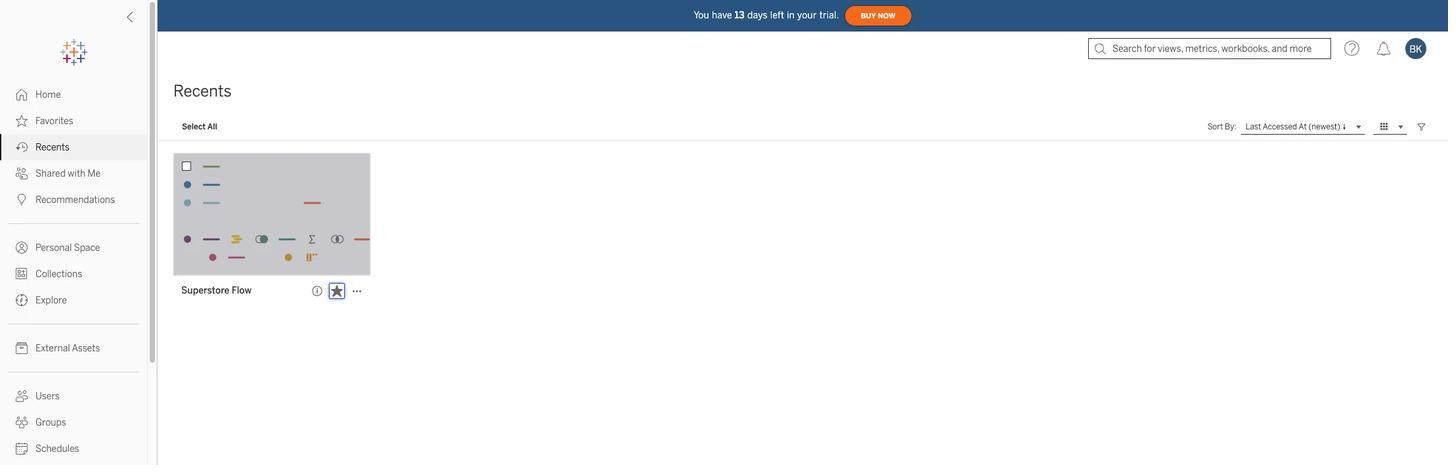 Task type: locate. For each thing, give the bounding box(es) containing it.
home
[[35, 89, 61, 101]]

sort by:
[[1208, 122, 1237, 131]]

personal space link
[[0, 235, 147, 261]]

favorites link
[[0, 108, 147, 134]]

external assets link
[[0, 335, 147, 361]]

superstore flow
[[181, 285, 252, 296]]

in
[[787, 10, 795, 21]]

last accessed at (newest) button
[[1241, 119, 1366, 135]]

groups
[[35, 417, 66, 428]]

grid view image
[[1379, 121, 1391, 133]]

recents up the select all button at the top of the page
[[173, 81, 232, 101]]

1 vertical spatial recents
[[35, 142, 70, 153]]

recents up shared on the top left of page
[[35, 142, 70, 153]]

main navigation. press the up and down arrow keys to access links. element
[[0, 81, 147, 465]]

personal
[[35, 242, 72, 254]]

Search for views, metrics, workbooks, and more text field
[[1089, 38, 1332, 59]]

collections link
[[0, 261, 147, 287]]

sort
[[1208, 122, 1224, 131]]

recents
[[173, 81, 232, 101], [35, 142, 70, 153]]

0 horizontal spatial recents
[[35, 142, 70, 153]]

now
[[878, 11, 896, 20]]

personal space
[[35, 242, 100, 254]]

(newest)
[[1309, 122, 1341, 131]]

schedules
[[35, 443, 79, 455]]

recommendations link
[[0, 187, 147, 213]]

trial.
[[820, 10, 839, 21]]

users
[[35, 391, 60, 402]]

shared with me link
[[0, 160, 147, 187]]

accessed
[[1263, 122, 1298, 131]]

me
[[88, 168, 101, 179]]

left
[[771, 10, 785, 21]]

1 horizontal spatial recents
[[173, 81, 232, 101]]

recents link
[[0, 134, 147, 160]]



Task type: vqa. For each thing, say whether or not it's contained in the screenshot.
New popup button
no



Task type: describe. For each thing, give the bounding box(es) containing it.
select
[[182, 122, 206, 131]]

select all
[[182, 122, 217, 131]]

last accessed at (newest)
[[1246, 122, 1341, 131]]

explore link
[[0, 287, 147, 313]]

favorites
[[35, 116, 73, 127]]

recommendations
[[35, 194, 115, 206]]

buy
[[861, 11, 876, 20]]

navigation panel element
[[0, 39, 147, 465]]

external
[[35, 343, 70, 354]]

home link
[[0, 81, 147, 108]]

space
[[74, 242, 100, 254]]

shared with me
[[35, 168, 101, 179]]

all
[[207, 122, 217, 131]]

external assets
[[35, 343, 100, 354]]

days
[[748, 10, 768, 21]]

users link
[[0, 383, 147, 409]]

with
[[68, 168, 86, 179]]

explore
[[35, 295, 67, 306]]

flow
[[232, 285, 252, 296]]

buy now button
[[845, 5, 912, 26]]

assets
[[72, 343, 100, 354]]

last
[[1246, 122, 1262, 131]]

buy now
[[861, 11, 896, 20]]

you
[[694, 10, 710, 21]]

13
[[735, 10, 745, 21]]

superstore
[[181, 285, 229, 296]]

at
[[1299, 122, 1307, 131]]

0 vertical spatial recents
[[173, 81, 232, 101]]

recents inside 'recents' link
[[35, 142, 70, 153]]

have
[[712, 10, 732, 21]]

collections
[[35, 269, 82, 280]]

shared
[[35, 168, 66, 179]]

groups link
[[0, 409, 147, 436]]

your
[[798, 10, 817, 21]]

you have 13 days left in your trial.
[[694, 10, 839, 21]]

select all button
[[173, 119, 226, 135]]

by:
[[1225, 122, 1237, 131]]

schedules link
[[0, 436, 147, 462]]



